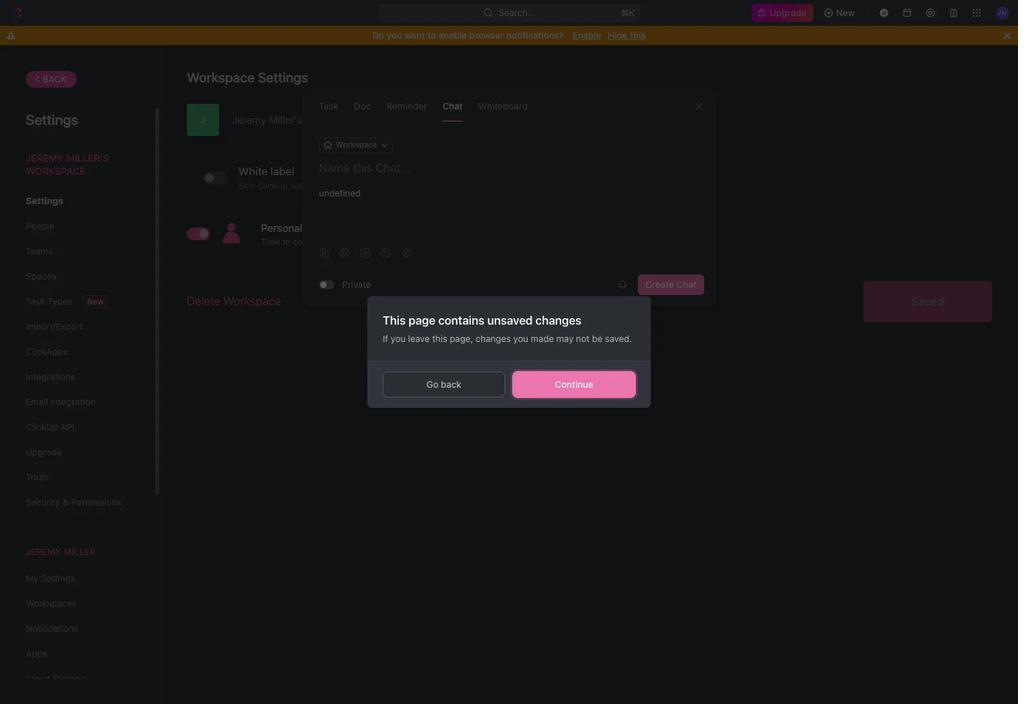 Task type: vqa. For each thing, say whether or not it's contained in the screenshot.
first "Row" from the top
no



Task type: describe. For each thing, give the bounding box(es) containing it.
time
[[261, 237, 280, 247]]

this page contains unsaved changes if you leave this page, changes you made may not be saved.
[[383, 314, 632, 344]]

dialog containing task
[[303, 90, 716, 306]]

brand
[[328, 180, 351, 191]]

skin
[[239, 180, 255, 191]]

0 vertical spatial changes
[[536, 314, 582, 327]]

chat button
[[443, 91, 463, 121]]

want
[[405, 30, 425, 41]]

your
[[309, 180, 326, 191]]

features
[[436, 237, 468, 247]]

saved
[[912, 295, 945, 308]]

trash
[[26, 472, 49, 483]]

workspaces
[[26, 598, 77, 609]]

create
[[646, 279, 674, 290]]

team
[[522, 237, 542, 247]]

Team Na﻿me text field
[[232, 104, 993, 133]]

teams
[[26, 246, 53, 257]]

notifications
[[26, 624, 78, 634]]

clickapps
[[26, 346, 68, 357]]

this page contains unsaved changes dialog
[[367, 297, 651, 408]]

you right the do
[[387, 30, 402, 41]]

workspace inside personal workspace layout time to collaborate? turn this off to show all features designed for team productivity.
[[305, 222, 359, 234]]

white
[[239, 165, 268, 178]]

with
[[290, 180, 307, 191]]

go back button
[[383, 372, 505, 398]]

clickup api link
[[26, 416, 128, 438]]

if
[[383, 333, 388, 344]]

off
[[379, 237, 390, 247]]

task for task
[[319, 100, 339, 111]]

enable
[[439, 30, 467, 41]]

for
[[509, 237, 520, 247]]

continue button
[[513, 372, 636, 398]]

import/export
[[26, 321, 83, 332]]

private
[[342, 279, 371, 290]]

made
[[531, 333, 554, 344]]

upgrade link inside settings element
[[26, 442, 128, 464]]

2 horizontal spatial to
[[428, 30, 436, 41]]

miller
[[64, 547, 96, 558]]

&
[[63, 497, 69, 508]]

new inside settings element
[[87, 297, 104, 307]]

saved button
[[864, 281, 993, 322]]

email
[[26, 396, 48, 407]]

contains
[[438, 314, 485, 327]]

people
[[26, 220, 54, 231]]

permissions
[[71, 497, 122, 508]]

workspace up the j
[[187, 70, 255, 85]]

hide
[[608, 30, 628, 41]]

chat inside button
[[677, 279, 697, 290]]

delete workspace
[[187, 295, 281, 308]]

email integration link
[[26, 391, 128, 413]]

reminder
[[387, 100, 427, 111]]

my
[[26, 573, 38, 584]]

back inside button
[[441, 379, 462, 390]]

apps
[[26, 649, 47, 660]]

page,
[[450, 333, 473, 344]]

do you want to enable browser notifications? enable hide this
[[373, 30, 646, 41]]

import/export link
[[26, 316, 128, 338]]

collaborate?
[[293, 237, 341, 247]]

⌘k
[[621, 7, 635, 18]]

back inside settings element
[[43, 73, 67, 84]]

storage
[[53, 674, 85, 685]]

jeremy for jeremy miller's workspace
[[26, 152, 64, 164]]

this inside personal workspace layout time to collaborate? turn this off to show all features designed for team productivity.
[[363, 237, 377, 247]]

security & permissions link
[[26, 492, 128, 514]]

jeremy miller
[[26, 547, 96, 558]]

workspace inside "button"
[[223, 295, 281, 308]]

personal workspace layout time to collaborate? turn this off to show all features designed for team productivity.
[[261, 222, 592, 247]]

whiteboard
[[478, 100, 528, 111]]

workspace inside jeremy miller's workspace
[[26, 165, 85, 176]]

0 horizontal spatial chat
[[443, 100, 463, 111]]

browser
[[470, 30, 504, 41]]

task button
[[319, 91, 339, 121]]

spaces link
[[26, 266, 128, 288]]

this
[[383, 314, 406, 327]]

0 vertical spatial upgrade
[[770, 7, 807, 18]]

0 vertical spatial this
[[630, 30, 646, 41]]

types
[[47, 296, 72, 307]]

show
[[403, 237, 423, 247]]

saved.
[[605, 333, 632, 344]]

be
[[592, 333, 603, 344]]

doc
[[354, 100, 371, 111]]

miller's
[[66, 152, 109, 164]]



Task type: locate. For each thing, give the bounding box(es) containing it.
colors,
[[353, 180, 380, 191]]

upgrade down clickup api
[[26, 447, 62, 458]]

1 vertical spatial clickup
[[26, 422, 58, 433]]

workspace right delete
[[223, 295, 281, 308]]

workspace
[[187, 70, 255, 85], [26, 165, 85, 176], [305, 222, 359, 234], [223, 295, 281, 308]]

1 vertical spatial upgrade
[[26, 447, 62, 458]]

api
[[61, 422, 75, 433]]

1 horizontal spatial upgrade
[[770, 7, 807, 18]]

my settings link
[[26, 568, 128, 590]]

1 horizontal spatial to
[[393, 237, 400, 247]]

chat right the create
[[677, 279, 697, 290]]

not
[[576, 333, 590, 344]]

upgrade inside settings element
[[26, 447, 62, 458]]

upgrade link
[[752, 4, 813, 22], [26, 442, 128, 464]]

0 vertical spatial jeremy
[[26, 152, 64, 164]]

do
[[373, 30, 384, 41]]

integrations
[[26, 371, 75, 382]]

task left doc
[[319, 100, 339, 111]]

task inside settings element
[[26, 296, 45, 307]]

1 horizontal spatial changes
[[536, 314, 582, 327]]

turn
[[343, 237, 360, 247]]

integration
[[50, 396, 95, 407]]

this right leave
[[432, 333, 448, 344]]

new button
[[818, 3, 863, 23]]

clickup api
[[26, 422, 75, 433]]

0 horizontal spatial changes
[[476, 333, 511, 344]]

security
[[26, 497, 60, 508]]

new inside button
[[837, 7, 855, 18]]

may
[[557, 333, 574, 344]]

cloud storage link
[[26, 669, 128, 691]]

0 horizontal spatial task
[[26, 296, 45, 307]]

task types
[[26, 296, 72, 307]]

back link
[[26, 71, 77, 88]]

workspace settings
[[187, 70, 308, 85]]

to
[[428, 30, 436, 41], [283, 237, 290, 247], [393, 237, 400, 247]]

changes
[[536, 314, 582, 327], [476, 333, 511, 344]]

settings element
[[0, 45, 161, 705]]

trash link
[[26, 467, 128, 489]]

undefined
[[319, 188, 361, 199]]

to right off
[[393, 237, 400, 247]]

search...
[[499, 7, 535, 18]]

jeremy for jeremy miller
[[26, 547, 61, 558]]

this inside the this page contains unsaved changes if you leave this page, changes you made may not be saved.
[[432, 333, 448, 344]]

go
[[427, 379, 439, 390]]

0 horizontal spatial this
[[363, 237, 377, 247]]

you
[[387, 30, 402, 41], [391, 333, 406, 344], [514, 333, 529, 344]]

0 horizontal spatial new
[[87, 297, 104, 307]]

label
[[271, 165, 295, 178]]

workspace up collaborate?
[[305, 222, 359, 234]]

jeremy
[[26, 152, 64, 164], [26, 547, 61, 558]]

leave
[[408, 333, 430, 344]]

1 horizontal spatial clickup
[[257, 180, 288, 191]]

1 horizontal spatial upgrade link
[[752, 4, 813, 22]]

cloud storage
[[26, 674, 85, 685]]

0 vertical spatial back
[[43, 73, 67, 84]]

my settings
[[26, 573, 75, 584]]

1 horizontal spatial back
[[441, 379, 462, 390]]

this
[[630, 30, 646, 41], [363, 237, 377, 247], [432, 333, 448, 344]]

new
[[837, 7, 855, 18], [87, 297, 104, 307]]

people link
[[26, 215, 128, 237]]

dialog
[[303, 90, 716, 306]]

1 vertical spatial back
[[441, 379, 462, 390]]

designed
[[471, 237, 507, 247]]

1 horizontal spatial task
[[319, 100, 339, 111]]

task for task types
[[26, 296, 45, 307]]

task left types
[[26, 296, 45, 307]]

clickup left api
[[26, 422, 58, 433]]

j
[[201, 115, 205, 124]]

a
[[420, 180, 425, 191]]

1 vertical spatial changes
[[476, 333, 511, 344]]

1 vertical spatial jeremy
[[26, 547, 61, 558]]

jeremy left miller's
[[26, 152, 64, 164]]

to right want
[[428, 30, 436, 41]]

clickup down label
[[257, 180, 288, 191]]

1 horizontal spatial chat
[[677, 279, 697, 290]]

0 horizontal spatial to
[[283, 237, 290, 247]]

1 vertical spatial upgrade link
[[26, 442, 128, 464]]

workspace down miller's
[[26, 165, 85, 176]]

to down 'personal'
[[283, 237, 290, 247]]

chat
[[443, 100, 463, 111], [677, 279, 697, 290]]

clickup inside clickup api link
[[26, 422, 58, 433]]

1 jeremy from the top
[[26, 152, 64, 164]]

unsaved
[[488, 314, 533, 327]]

upgrade left new button
[[770, 7, 807, 18]]

apps link
[[26, 644, 128, 665]]

clickapps link
[[26, 341, 128, 363]]

0 horizontal spatial upgrade link
[[26, 442, 128, 464]]

personal
[[261, 222, 303, 234]]

you right if
[[391, 333, 406, 344]]

upgrade link left new button
[[752, 4, 813, 22]]

1 horizontal spatial new
[[837, 7, 855, 18]]

you down unsaved
[[514, 333, 529, 344]]

and
[[404, 180, 418, 191]]

create chat button
[[638, 275, 705, 295]]

clickup
[[257, 180, 288, 191], [26, 422, 58, 433]]

changes down unsaved
[[476, 333, 511, 344]]

Name this Chat... field
[[304, 161, 715, 176]]

spaces
[[26, 271, 56, 282]]

email integration
[[26, 396, 95, 407]]

0 vertical spatial task
[[319, 100, 339, 111]]

upgrade link down clickup api link
[[26, 442, 128, 464]]

1 vertical spatial chat
[[677, 279, 697, 290]]

0 horizontal spatial back
[[43, 73, 67, 84]]

2 vertical spatial this
[[432, 333, 448, 344]]

task inside dialog
[[319, 100, 339, 111]]

2 jeremy from the top
[[26, 547, 61, 558]]

chat right reminder
[[443, 100, 463, 111]]

0 vertical spatial upgrade link
[[752, 4, 813, 22]]

url.
[[459, 180, 477, 191]]

notifications?
[[506, 30, 564, 41]]

clickup inside the white label skin clickup with your brand colors, logo, and a custom url.
[[257, 180, 288, 191]]

layout
[[361, 222, 394, 234]]

security & permissions
[[26, 497, 122, 508]]

1 vertical spatial task
[[26, 296, 45, 307]]

integrations link
[[26, 366, 128, 388]]

whiteboard button
[[478, 91, 528, 121]]

this right hide
[[630, 30, 646, 41]]

0 vertical spatial clickup
[[257, 180, 288, 191]]

1 vertical spatial new
[[87, 297, 104, 307]]

jeremy inside jeremy miller's workspace
[[26, 152, 64, 164]]

jeremy miller's workspace
[[26, 152, 109, 176]]

0 horizontal spatial upgrade
[[26, 447, 62, 458]]

jeremy up my settings
[[26, 547, 61, 558]]

1 vertical spatial this
[[363, 237, 377, 247]]

doc button
[[354, 91, 371, 121]]

create chat
[[646, 279, 697, 290]]

page
[[409, 314, 436, 327]]

notifications link
[[26, 618, 128, 640]]

all
[[425, 237, 434, 247]]

1 horizontal spatial this
[[432, 333, 448, 344]]

delete workspace button
[[187, 288, 281, 316]]

0 horizontal spatial clickup
[[26, 422, 58, 433]]

this left off
[[363, 237, 377, 247]]

enable
[[573, 30, 602, 41]]

2 horizontal spatial this
[[630, 30, 646, 41]]

changes up "may"
[[536, 314, 582, 327]]

0 vertical spatial new
[[837, 7, 855, 18]]

go back
[[427, 379, 462, 390]]

settings link
[[26, 190, 128, 212]]

0 vertical spatial chat
[[443, 100, 463, 111]]

white label skin clickup with your brand colors, logo, and a custom url.
[[239, 165, 477, 191]]

logo,
[[382, 180, 401, 191]]

productivity.
[[544, 237, 592, 247]]



